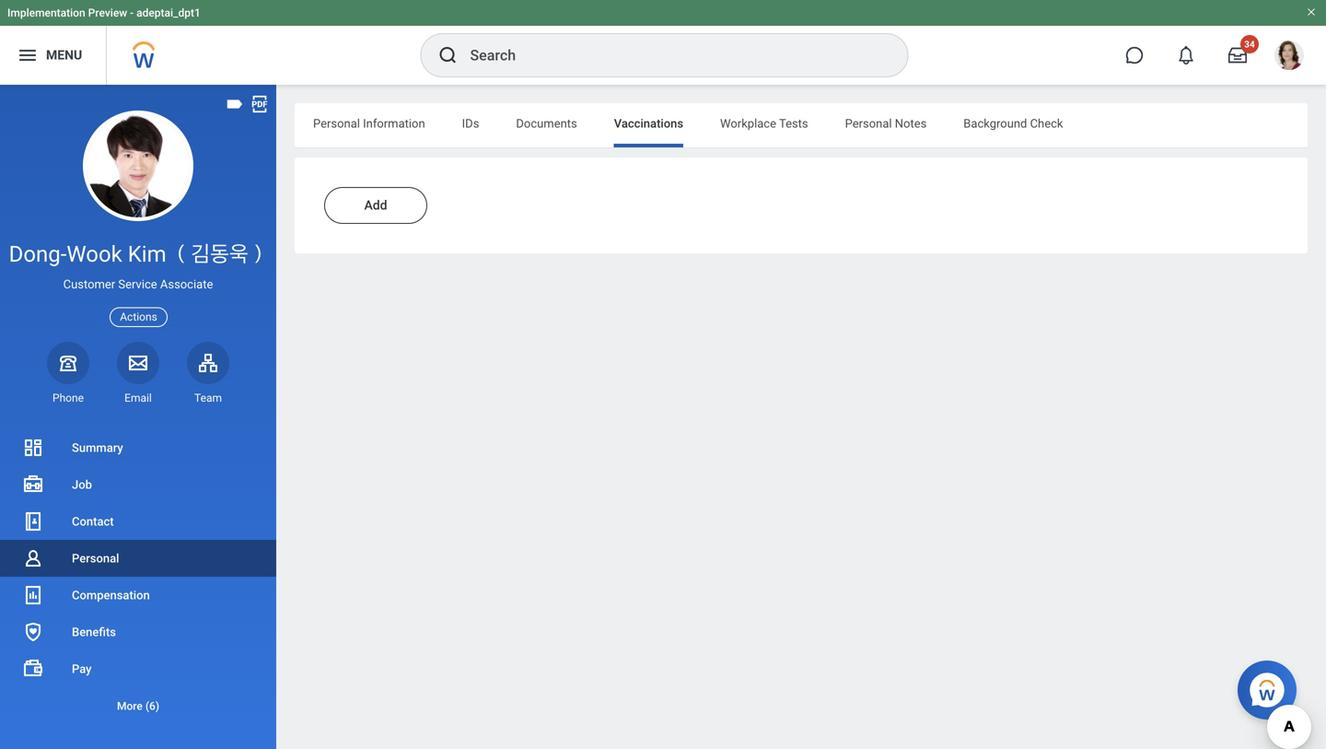 Task type: vqa. For each thing, say whether or not it's contained in the screenshot.
Close Environment Banner Icon
yes



Task type: describe. For each thing, give the bounding box(es) containing it.
personal for personal information
[[313, 117, 360, 130]]

personal image
[[22, 547, 44, 569]]

email button
[[117, 342, 159, 405]]

menu banner
[[0, 0, 1327, 85]]

ids
[[462, 117, 479, 130]]

implementation
[[7, 6, 85, 19]]

pay link
[[0, 650, 276, 687]]

mail image
[[127, 352, 149, 374]]

workplace tests
[[721, 117, 809, 130]]

dong-
[[9, 241, 67, 267]]

service
[[118, 277, 157, 291]]

personal link
[[0, 540, 276, 577]]

personal for personal notes
[[845, 117, 892, 130]]

more (6)
[[117, 700, 159, 713]]

associate
[[160, 277, 213, 291]]

team
[[194, 391, 222, 404]]

list containing summary
[[0, 429, 276, 724]]

view team image
[[197, 352, 219, 374]]

phone button
[[47, 342, 89, 405]]

benefits
[[72, 625, 116, 639]]

profile logan mcneil image
[[1275, 41, 1305, 74]]

summary image
[[22, 437, 44, 459]]

notifications large image
[[1177, 46, 1196, 64]]

benefits link
[[0, 614, 276, 650]]

phone image
[[55, 352, 81, 374]]

job link
[[0, 466, 276, 503]]

email dong-wook kim （김동욱） element
[[117, 391, 159, 405]]

background check
[[964, 117, 1064, 130]]

summary link
[[0, 429, 276, 466]]

navigation pane region
[[0, 85, 276, 749]]

pay
[[72, 662, 92, 676]]

contact image
[[22, 510, 44, 533]]

justify image
[[17, 44, 39, 66]]

menu
[[46, 48, 82, 63]]

workplace
[[721, 117, 777, 130]]

dong-wook kim （김동욱）
[[9, 241, 268, 267]]

team link
[[187, 342, 229, 405]]

more (6) button
[[0, 687, 276, 724]]

tag image
[[225, 94, 245, 114]]

personal inside list
[[72, 551, 119, 565]]

(6)
[[145, 700, 159, 713]]

34
[[1245, 39, 1256, 50]]

notes
[[895, 117, 927, 130]]

vaccinations
[[614, 117, 684, 130]]

compensation image
[[22, 584, 44, 606]]

documents
[[516, 117, 577, 130]]

customer
[[63, 277, 115, 291]]

Search Workday  search field
[[470, 35, 870, 76]]

compensation
[[72, 588, 150, 602]]



Task type: locate. For each thing, give the bounding box(es) containing it.
view printable version (pdf) image
[[250, 94, 270, 114]]

menu button
[[0, 26, 106, 85]]

implementation preview -   adeptai_dpt1
[[7, 6, 201, 19]]

compensation link
[[0, 577, 276, 614]]

close environment banner image
[[1306, 6, 1318, 18]]

tests
[[779, 117, 809, 130]]

personal down the contact
[[72, 551, 119, 565]]

job
[[72, 478, 92, 492]]

phone
[[53, 391, 84, 404]]

job image
[[22, 474, 44, 496]]

adeptai_dpt1
[[136, 6, 201, 19]]

actions
[[120, 311, 157, 323]]

personal left "notes"
[[845, 117, 892, 130]]

34 button
[[1218, 35, 1259, 76]]

personal
[[313, 117, 360, 130], [845, 117, 892, 130], [72, 551, 119, 565]]

contact link
[[0, 503, 276, 540]]

more (6) button
[[0, 695, 276, 717]]

list
[[0, 429, 276, 724]]

check
[[1031, 117, 1064, 130]]

benefits image
[[22, 621, 44, 643]]

tab list containing personal information
[[295, 103, 1308, 147]]

0 horizontal spatial personal
[[72, 551, 119, 565]]

（김동욱）
[[172, 241, 268, 267]]

add button
[[324, 187, 428, 224]]

team dong-wook kim （김동욱） element
[[187, 391, 229, 405]]

summary
[[72, 441, 123, 455]]

customer service associate
[[63, 277, 213, 291]]

contact
[[72, 515, 114, 528]]

personal notes
[[845, 117, 927, 130]]

2 horizontal spatial personal
[[845, 117, 892, 130]]

phone dong-wook kim （김동욱） element
[[47, 391, 89, 405]]

-
[[130, 6, 134, 19]]

tab list
[[295, 103, 1308, 147]]

personal left information
[[313, 117, 360, 130]]

add
[[364, 198, 387, 213]]

pay image
[[22, 658, 44, 680]]

1 horizontal spatial personal
[[313, 117, 360, 130]]

information
[[363, 117, 425, 130]]

search image
[[437, 44, 459, 66]]

inbox large image
[[1229, 46, 1247, 64]]

email
[[125, 391, 152, 404]]

preview
[[88, 6, 127, 19]]

personal information
[[313, 117, 425, 130]]

more
[[117, 700, 143, 713]]

kim
[[128, 241, 166, 267]]

background
[[964, 117, 1028, 130]]

actions button
[[110, 307, 167, 327]]

wook
[[67, 241, 122, 267]]



